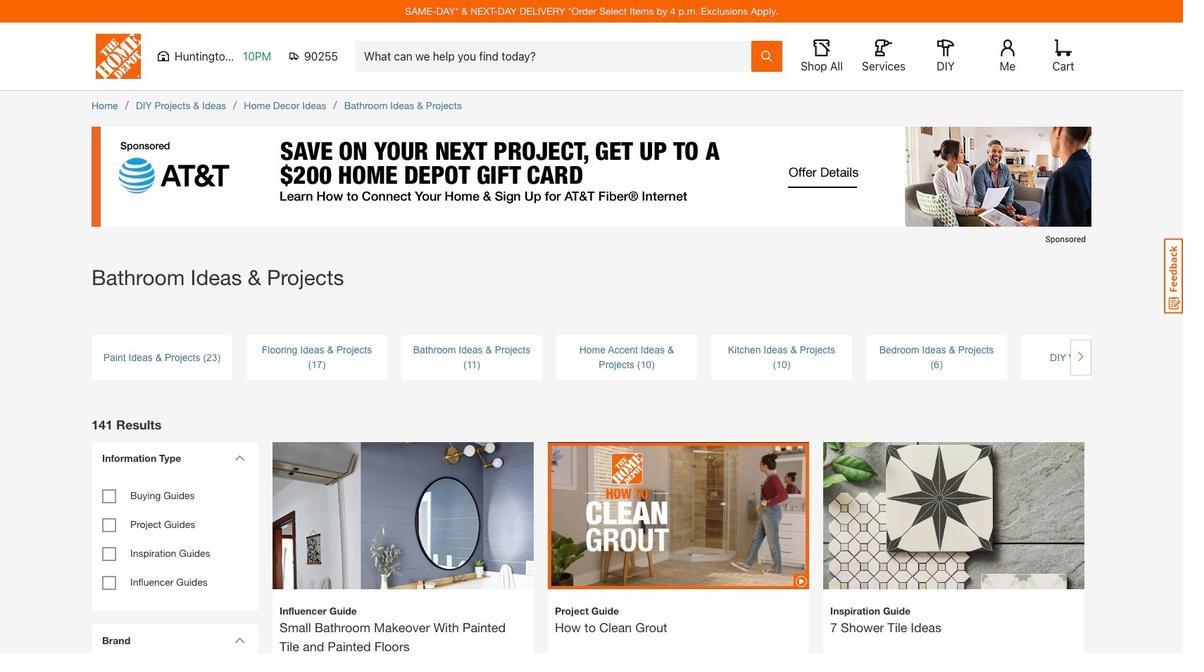 Task type: describe. For each thing, give the bounding box(es) containing it.
advertisement element
[[92, 127, 1092, 250]]

feedback link image
[[1164, 238, 1183, 314]]

the home depot logo image
[[96, 34, 141, 79]]

7 shower tile ideas image
[[823, 418, 1085, 654]]



Task type: vqa. For each thing, say whether or not it's contained in the screenshot.
Small Bathroom Makeover With Painted Tile and Painted Floors image
yes



Task type: locate. For each thing, give the bounding box(es) containing it.
1 vertical spatial caret icon image
[[235, 637, 245, 644]]

caret icon image
[[235, 455, 245, 461], [235, 637, 245, 644]]

2 caret icon image from the top
[[235, 637, 245, 644]]

0 vertical spatial caret icon image
[[235, 455, 245, 461]]

What can we help you find today? search field
[[364, 42, 751, 71]]

1 caret icon image from the top
[[235, 455, 245, 461]]

how to clean grout image
[[548, 418, 809, 614]]

small bathroom makeover with painted tile and painted floors image
[[273, 418, 534, 654]]



